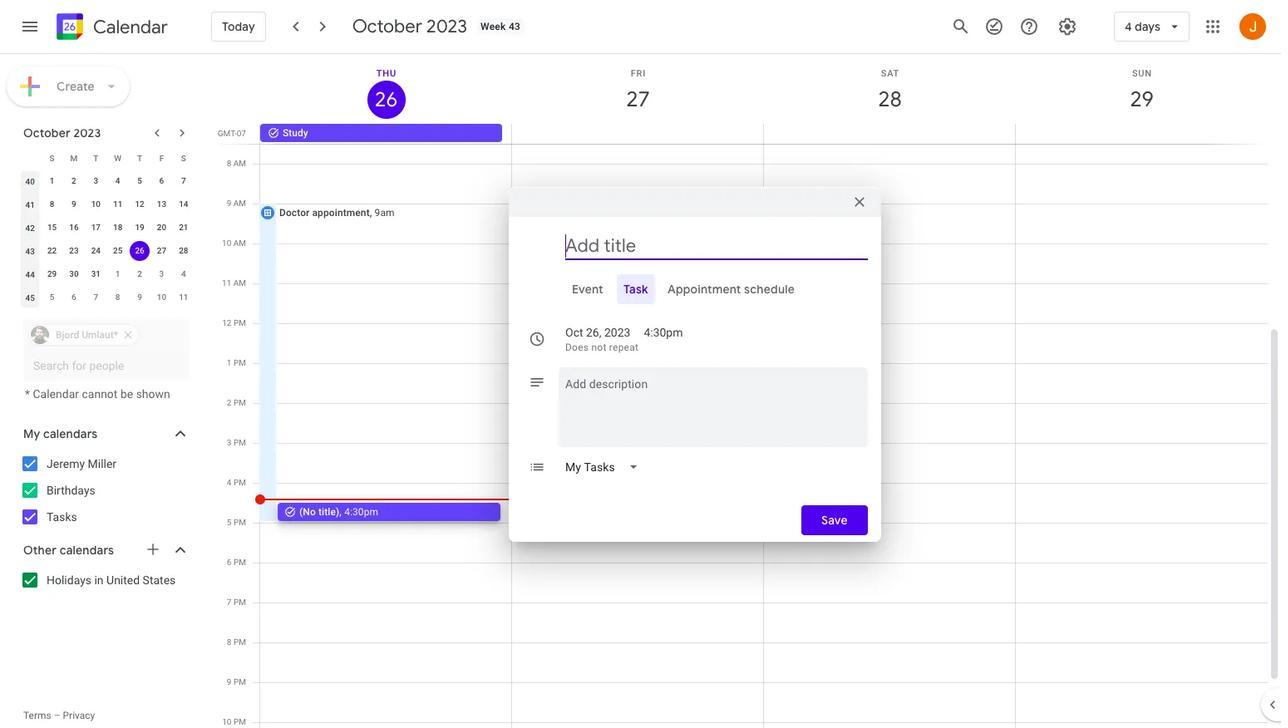 Task type: locate. For each thing, give the bounding box(es) containing it.
0 horizontal spatial 4:30pm
[[345, 507, 379, 518]]

1 horizontal spatial 1
[[116, 270, 120, 279]]

4 left days on the top right of the page
[[1125, 19, 1133, 34]]

10 left 11 element
[[91, 200, 101, 209]]

4 pm from the top
[[234, 438, 246, 448]]

20 element
[[152, 218, 172, 238]]

26
[[374, 87, 397, 113], [135, 246, 145, 255]]

2 horizontal spatial 6
[[227, 558, 232, 567]]

pm up 7 pm
[[234, 558, 246, 567]]

3 for november 3 element
[[159, 270, 164, 279]]

26 down thu
[[374, 87, 397, 113]]

october up thu
[[352, 15, 423, 38]]

cell
[[512, 124, 764, 144], [764, 124, 1016, 144], [1016, 124, 1268, 144]]

4 days button
[[1115, 7, 1190, 47]]

2 vertical spatial 1
[[227, 359, 232, 368]]

0 horizontal spatial 27
[[157, 246, 166, 255]]

9 for 9 pm
[[227, 678, 232, 687]]

2
[[72, 176, 76, 186], [137, 270, 142, 279], [227, 398, 232, 408]]

1 right 31
[[116, 270, 120, 279]]

2 horizontal spatial 7
[[227, 598, 232, 607]]

27
[[625, 86, 649, 113], [157, 246, 166, 255]]

10 pm
[[222, 718, 246, 727]]

1 horizontal spatial 11
[[179, 293, 188, 302]]

12 element
[[130, 195, 150, 215]]

1 horizontal spatial 3
[[159, 270, 164, 279]]

appointment schedule button
[[662, 274, 802, 304]]

0 horizontal spatial calendar
[[33, 388, 79, 401]]

2 am from the top
[[234, 199, 246, 208]]

9 up 10 pm
[[227, 678, 232, 687]]

2 for 2 pm
[[227, 398, 232, 408]]

*
[[25, 388, 30, 401]]

2 horizontal spatial 2023
[[605, 326, 631, 339]]

1 horizontal spatial t
[[137, 153, 142, 163]]

2 left november 3 element
[[137, 270, 142, 279]]

november 3 element
[[152, 265, 172, 285]]

2 pm from the top
[[234, 359, 246, 368]]

1 vertical spatial 5
[[50, 293, 54, 302]]

9 right november 8 element
[[137, 293, 142, 302]]

24 element
[[86, 241, 106, 261]]

am down 9 am
[[234, 239, 246, 248]]

10
[[91, 200, 101, 209], [222, 239, 231, 248], [157, 293, 166, 302], [222, 718, 232, 727]]

1 vertical spatial calendar
[[33, 388, 79, 401]]

4 row from the top
[[19, 216, 195, 240]]

4:30pm
[[644, 326, 683, 339], [345, 507, 379, 518]]

6 for 6 pm
[[227, 558, 232, 567]]

0 horizontal spatial 3
[[94, 176, 98, 186]]

2 horizontal spatial 5
[[227, 518, 232, 527]]

7 pm
[[227, 598, 246, 607]]

column header
[[19, 146, 41, 170]]

pm for 10 pm
[[234, 718, 246, 727]]

6
[[159, 176, 164, 186], [72, 293, 76, 302], [227, 558, 232, 567]]

appointment schedule
[[668, 282, 796, 297]]

30
[[69, 270, 79, 279]]

2023
[[427, 15, 467, 38], [74, 126, 101, 141], [605, 326, 631, 339]]

t right "m"
[[93, 153, 98, 163]]

october up "m"
[[23, 126, 71, 141]]

2 vertical spatial 6
[[227, 558, 232, 567]]

2 down "m"
[[72, 176, 76, 186]]

tab list containing event
[[522, 274, 868, 304]]

am
[[234, 159, 246, 168], [234, 199, 246, 208], [234, 239, 246, 248], [234, 279, 246, 288]]

0 horizontal spatial 5
[[50, 293, 54, 302]]

10 inside 10 element
[[91, 200, 101, 209]]

27 down fri
[[625, 86, 649, 113]]

4 down 3 pm
[[227, 478, 232, 487]]

, left 9am
[[370, 207, 372, 219]]

2 horizontal spatial 2
[[227, 398, 232, 408]]

26, today element
[[130, 241, 150, 261]]

11 for november 11 element
[[179, 293, 188, 302]]

row group
[[19, 170, 195, 309]]

1 horizontal spatial 2023
[[427, 15, 467, 38]]

task
[[624, 282, 648, 297]]

t right w in the left top of the page
[[137, 153, 142, 163]]

29 link
[[1123, 81, 1162, 119]]

11
[[113, 200, 123, 209], [222, 279, 231, 288], [179, 293, 188, 302]]

27 inside grid
[[625, 86, 649, 113]]

1 am from the top
[[234, 159, 246, 168]]

1 row from the top
[[19, 146, 195, 170]]

, right (no
[[340, 507, 342, 518]]

7 pm from the top
[[234, 558, 246, 567]]

25 element
[[108, 241, 128, 261]]

privacy
[[63, 710, 95, 722]]

1 vertical spatial 12
[[222, 319, 232, 328]]

1 horizontal spatial 2
[[137, 270, 142, 279]]

2 s from the left
[[181, 153, 186, 163]]

6 for november 6 element
[[72, 293, 76, 302]]

2 vertical spatial 7
[[227, 598, 232, 607]]

1 pm from the top
[[234, 319, 246, 328]]

pm for 5 pm
[[234, 518, 246, 527]]

4 down w in the left top of the page
[[116, 176, 120, 186]]

pm down 8 pm
[[234, 678, 246, 687]]

cell down 27 link
[[512, 124, 764, 144]]

5 up "12" element
[[137, 176, 142, 186]]

1 vertical spatial 43
[[25, 247, 35, 256]]

4 inside grid
[[227, 478, 232, 487]]

7 right november 6 element
[[94, 293, 98, 302]]

41
[[25, 200, 35, 209]]

united
[[107, 574, 140, 587]]

2023 left week
[[427, 15, 467, 38]]

5 row from the top
[[19, 240, 195, 263]]

pm down 9 pm
[[234, 718, 246, 727]]

0 vertical spatial 3
[[94, 176, 98, 186]]

4 inside "4 days" dropdown button
[[1125, 19, 1133, 34]]

be
[[121, 388, 133, 401]]

16 element
[[64, 218, 84, 238]]

7
[[181, 176, 186, 186], [94, 293, 98, 302], [227, 598, 232, 607]]

0 vertical spatial 11
[[113, 200, 123, 209]]

None field
[[559, 452, 652, 482]]

october 2023 up "m"
[[23, 126, 101, 141]]

0 horizontal spatial 6
[[72, 293, 76, 302]]

pm up 4 pm
[[234, 438, 246, 448]]

0 vertical spatial ,
[[370, 207, 372, 219]]

4
[[1125, 19, 1133, 34], [116, 176, 120, 186], [181, 270, 186, 279], [227, 478, 232, 487]]

1 horizontal spatial ,
[[370, 207, 372, 219]]

1 horizontal spatial 26
[[374, 87, 397, 113]]

2 row from the top
[[19, 170, 195, 193]]

1 t from the left
[[93, 153, 98, 163]]

2 horizontal spatial 1
[[227, 359, 232, 368]]

28
[[878, 86, 901, 113], [179, 246, 188, 255]]

pm up '2 pm' at bottom
[[234, 359, 246, 368]]

1 horizontal spatial 43
[[509, 21, 521, 32]]

0 vertical spatial 5
[[137, 176, 142, 186]]

1 down 12 pm
[[227, 359, 232, 368]]

7 up 14 on the top
[[181, 176, 186, 186]]

3 right november 2 element
[[159, 270, 164, 279]]

4 inside november 4 element
[[181, 270, 186, 279]]

2023 up "m"
[[74, 126, 101, 141]]

my calendars button
[[3, 421, 206, 448]]

6 right "november 5" element
[[72, 293, 76, 302]]

6 row from the top
[[19, 263, 195, 286]]

terms
[[23, 710, 51, 722]]

28 element
[[174, 241, 194, 261]]

1 cell from the left
[[512, 124, 764, 144]]

1 horizontal spatial 28
[[878, 86, 901, 113]]

12 for 12
[[135, 200, 145, 209]]

1
[[50, 176, 54, 186], [116, 270, 120, 279], [227, 359, 232, 368]]

my calendars
[[23, 427, 98, 442]]

3 am from the top
[[234, 239, 246, 248]]

0 horizontal spatial 26
[[135, 246, 145, 255]]

sat 28
[[878, 68, 901, 113]]

m
[[70, 153, 78, 163]]

10 for 10 element
[[91, 200, 101, 209]]

appointment
[[312, 207, 370, 219]]

miller
[[88, 458, 117, 471]]

1 horizontal spatial october 2023
[[352, 15, 467, 38]]

pm for 12 pm
[[234, 319, 246, 328]]

row
[[19, 146, 195, 170], [19, 170, 195, 193], [19, 193, 195, 216], [19, 216, 195, 240], [19, 240, 195, 263], [19, 263, 195, 286], [19, 286, 195, 309]]

4 right november 3 element
[[181, 270, 186, 279]]

am up 12 pm
[[234, 279, 246, 288]]

43 left 22 element at the left
[[25, 247, 35, 256]]

task button
[[617, 274, 655, 304]]

5 for "november 5" element
[[50, 293, 54, 302]]

11 right 10 element
[[113, 200, 123, 209]]

8 left november 9 element
[[116, 293, 120, 302]]

privacy link
[[63, 710, 95, 722]]

am down 8 am
[[234, 199, 246, 208]]

1 vertical spatial 29
[[47, 270, 57, 279]]

pm up 3 pm
[[234, 398, 246, 408]]

1 horizontal spatial 12
[[222, 319, 232, 328]]

november 11 element
[[174, 288, 194, 308]]

1 vertical spatial 4:30pm
[[345, 507, 379, 518]]

1 horizontal spatial s
[[181, 153, 186, 163]]

gmt-
[[218, 129, 237, 138]]

27 right 26 cell
[[157, 246, 166, 255]]

0 vertical spatial october 2023
[[352, 15, 467, 38]]

study
[[283, 127, 308, 139]]

pm down 6 pm
[[234, 598, 246, 607]]

0 vertical spatial calendar
[[93, 15, 168, 39]]

8 for 8 pm
[[227, 638, 232, 647]]

0 horizontal spatial t
[[93, 153, 98, 163]]

1 vertical spatial 7
[[94, 293, 98, 302]]

8 pm from the top
[[234, 598, 246, 607]]

9 pm from the top
[[234, 638, 246, 647]]

states
[[143, 574, 176, 587]]

row containing 1
[[19, 170, 195, 193]]

0 horizontal spatial 11
[[113, 200, 123, 209]]

0 vertical spatial calendars
[[43, 427, 98, 442]]

2 pm
[[227, 398, 246, 408]]

calendar element
[[53, 10, 168, 47]]

today button
[[211, 7, 266, 47]]

11 inside grid
[[222, 279, 231, 288]]

43
[[509, 21, 521, 32], [25, 247, 35, 256]]

21 element
[[174, 218, 194, 238]]

0 horizontal spatial october
[[23, 126, 71, 141]]

1 vertical spatial ,
[[340, 507, 342, 518]]

0 vertical spatial 29
[[1130, 86, 1153, 113]]

october 2023 grid
[[16, 146, 195, 309]]

10 for 10 am
[[222, 239, 231, 248]]

28 down sat
[[878, 86, 901, 113]]

1 vertical spatial october
[[23, 126, 71, 141]]

pm down 7 pm
[[234, 638, 246, 647]]

1 vertical spatial 6
[[72, 293, 76, 302]]

pm up 5 pm in the left bottom of the page
[[234, 478, 246, 487]]

9am
[[375, 207, 395, 219]]

29
[[1130, 86, 1153, 113], [47, 270, 57, 279]]

0 horizontal spatial 12
[[135, 200, 145, 209]]

pm down 4 pm
[[234, 518, 246, 527]]

0 horizontal spatial s
[[50, 153, 55, 163]]

7 down 6 pm
[[227, 598, 232, 607]]

1 vertical spatial 1
[[116, 270, 120, 279]]

1 horizontal spatial 27
[[625, 86, 649, 113]]

0 horizontal spatial 43
[[25, 247, 35, 256]]

28 inside grid
[[878, 86, 901, 113]]

29 element
[[42, 265, 62, 285]]

pm for 8 pm
[[234, 638, 246, 647]]

1 vertical spatial october 2023
[[23, 126, 101, 141]]

4 for 4 days
[[1125, 19, 1133, 34]]

2 vertical spatial 11
[[179, 293, 188, 302]]

5 inside grid
[[227, 518, 232, 527]]

9
[[227, 199, 231, 208], [72, 200, 76, 209], [137, 293, 142, 302], [227, 678, 232, 687]]

10 down 9 pm
[[222, 718, 232, 727]]

43 right week
[[509, 21, 521, 32]]

0 horizontal spatial ,
[[340, 507, 342, 518]]

2 vertical spatial 3
[[227, 438, 232, 448]]

2 for november 2 element
[[137, 270, 142, 279]]

6 up 7 pm
[[227, 558, 232, 567]]

11 down the 10 am
[[222, 279, 231, 288]]

8 down 7 pm
[[227, 638, 232, 647]]

07
[[237, 129, 246, 138]]

pm up 1 pm
[[234, 319, 246, 328]]

45
[[25, 293, 35, 302]]

0 vertical spatial 26
[[374, 87, 397, 113]]

november 4 element
[[174, 265, 194, 285]]

1 inside grid
[[227, 359, 232, 368]]

am down 07
[[234, 159, 246, 168]]

5 for 5 pm
[[227, 518, 232, 527]]

0 horizontal spatial 7
[[94, 293, 98, 302]]

1 right the 40
[[50, 176, 54, 186]]

2023 up repeat
[[605, 326, 631, 339]]

calendars up in
[[60, 543, 114, 558]]

21
[[179, 223, 188, 232]]

6 inside grid
[[227, 558, 232, 567]]

3 up 10 element
[[94, 176, 98, 186]]

27 inside 27 element
[[157, 246, 166, 255]]

29 left 30
[[47, 270, 57, 279]]

4:30pm down the 'task'
[[644, 326, 683, 339]]

1 vertical spatial 2
[[137, 270, 142, 279]]

calendar up create
[[93, 15, 168, 39]]

,
[[370, 207, 372, 219], [340, 507, 342, 518]]

10 up 11 am
[[222, 239, 231, 248]]

1 horizontal spatial 7
[[181, 176, 186, 186]]

4 days
[[1125, 19, 1161, 34]]

8 down gmt-
[[227, 159, 231, 168]]

3 up 4 pm
[[227, 438, 232, 448]]

12
[[135, 200, 145, 209], [222, 319, 232, 328]]

1 vertical spatial 26
[[135, 246, 145, 255]]

0 vertical spatial 27
[[625, 86, 649, 113]]

29 down sun
[[1130, 86, 1153, 113]]

1 horizontal spatial october
[[352, 15, 423, 38]]

9 am
[[227, 199, 246, 208]]

pm
[[234, 319, 246, 328], [234, 359, 246, 368], [234, 398, 246, 408], [234, 438, 246, 448], [234, 478, 246, 487], [234, 518, 246, 527], [234, 558, 246, 567], [234, 598, 246, 607], [234, 638, 246, 647], [234, 678, 246, 687], [234, 718, 246, 727]]

5 pm from the top
[[234, 478, 246, 487]]

tab list
[[522, 274, 868, 304]]

november 1 element
[[108, 265, 128, 285]]

calendars up jeremy
[[43, 427, 98, 442]]

12 inside october 2023 grid
[[135, 200, 145, 209]]

column header inside october 2023 grid
[[19, 146, 41, 170]]

27 link
[[619, 81, 658, 119]]

11 element
[[108, 195, 128, 215]]

s left "m"
[[50, 153, 55, 163]]

pm for 9 pm
[[234, 678, 246, 687]]

1 vertical spatial 27
[[157, 246, 166, 255]]

1 inside november 1 'element'
[[116, 270, 120, 279]]

31
[[91, 270, 101, 279]]

4 am from the top
[[234, 279, 246, 288]]

october 2023 up thu
[[352, 15, 467, 38]]

november 5 element
[[42, 288, 62, 308]]

8
[[227, 159, 231, 168], [50, 200, 54, 209], [116, 293, 120, 302], [227, 638, 232, 647]]

11 right november 10 element in the top of the page
[[179, 293, 188, 302]]

2 vertical spatial 5
[[227, 518, 232, 527]]

row group containing 1
[[19, 170, 195, 309]]

5 left november 6 element
[[50, 293, 54, 302]]

0 horizontal spatial 2
[[72, 176, 76, 186]]

0 horizontal spatial 2023
[[74, 126, 101, 141]]

1 horizontal spatial 6
[[159, 176, 164, 186]]

2 up 3 pm
[[227, 398, 232, 408]]

18
[[113, 223, 123, 232]]

26 inside grid
[[374, 87, 397, 113]]

sun 29
[[1130, 68, 1153, 113]]

1 vertical spatial 11
[[222, 279, 231, 288]]

12 left the 13
[[135, 200, 145, 209]]

am for 10 am
[[234, 239, 246, 248]]

0 vertical spatial 4:30pm
[[644, 326, 683, 339]]

6 down f
[[159, 176, 164, 186]]

26,
[[586, 326, 602, 339]]

5 down 4 pm
[[227, 518, 232, 527]]

1 horizontal spatial 29
[[1130, 86, 1153, 113]]

0 vertical spatial 7
[[181, 176, 186, 186]]

am for 9 am
[[234, 199, 246, 208]]

cell down 29 link
[[1016, 124, 1268, 144]]

0 vertical spatial october
[[352, 15, 423, 38]]

8 pm
[[227, 638, 246, 647]]

10 left november 11 element
[[157, 293, 166, 302]]

cell down 28 link at the top of page
[[764, 124, 1016, 144]]

4:30pm right title)
[[345, 507, 379, 518]]

19 element
[[130, 218, 150, 238]]

9 up the 10 am
[[227, 199, 231, 208]]

27 element
[[152, 241, 172, 261]]

0 vertical spatial 2023
[[427, 15, 467, 38]]

0 horizontal spatial 29
[[47, 270, 57, 279]]

5 inside "november 5" element
[[50, 293, 54, 302]]

10 pm from the top
[[234, 678, 246, 687]]

11 pm from the top
[[234, 718, 246, 727]]

1 vertical spatial calendars
[[60, 543, 114, 558]]

0 vertical spatial 28
[[878, 86, 901, 113]]

26 right 25
[[135, 246, 145, 255]]

calendar right *
[[33, 388, 79, 401]]

9 inside november 9 element
[[137, 293, 142, 302]]

6 pm from the top
[[234, 518, 246, 527]]

grid
[[213, 54, 1282, 729]]

october
[[352, 15, 423, 38], [23, 126, 71, 141]]

am for 11 am
[[234, 279, 246, 288]]

0 horizontal spatial 1
[[50, 176, 54, 186]]

7 row from the top
[[19, 286, 195, 309]]

0 vertical spatial 12
[[135, 200, 145, 209]]

october 2023
[[352, 15, 467, 38], [23, 126, 101, 141]]

28 right 27 element
[[179, 246, 188, 255]]

0 horizontal spatial 28
[[179, 246, 188, 255]]

1 vertical spatial 28
[[179, 246, 188, 255]]

12 down 11 am
[[222, 319, 232, 328]]

2 horizontal spatial 11
[[222, 279, 231, 288]]

7 for 7 pm
[[227, 598, 232, 607]]

does
[[566, 341, 589, 353]]

3 pm from the top
[[234, 398, 246, 408]]

10 inside november 10 element
[[157, 293, 166, 302]]

1 vertical spatial 3
[[159, 270, 164, 279]]

jeremy
[[47, 458, 85, 471]]

s right f
[[181, 153, 186, 163]]

am for 8 am
[[234, 159, 246, 168]]

1 horizontal spatial 4:30pm
[[644, 326, 683, 339]]

2 horizontal spatial 3
[[227, 438, 232, 448]]

calendars
[[43, 427, 98, 442], [60, 543, 114, 558]]

3 row from the top
[[19, 193, 195, 216]]

2 vertical spatial 2
[[227, 398, 232, 408]]



Task type: describe. For each thing, give the bounding box(es) containing it.
other
[[23, 543, 57, 558]]

week
[[481, 21, 506, 32]]

create
[[57, 79, 95, 94]]

add other calendars image
[[145, 542, 161, 558]]

2 t from the left
[[137, 153, 142, 163]]

8 for november 8 element
[[116, 293, 120, 302]]

other calendars
[[23, 543, 114, 558]]

1 pm
[[227, 359, 246, 368]]

3 cell from the left
[[1016, 124, 1268, 144]]

9 pm
[[227, 678, 246, 687]]

pm for 2 pm
[[234, 398, 246, 408]]

schedule
[[745, 282, 796, 297]]

birthdays
[[47, 484, 95, 497]]

, for title)
[[340, 507, 342, 518]]

row containing 29
[[19, 263, 195, 286]]

4:30pm inside grid
[[345, 507, 379, 518]]

november 9 element
[[130, 288, 150, 308]]

pm for 4 pm
[[234, 478, 246, 487]]

thu 26
[[374, 68, 397, 113]]

doctor appointment , 9am
[[280, 207, 395, 219]]

* calendar cannot be shown
[[25, 388, 170, 401]]

not
[[592, 341, 607, 353]]

0 vertical spatial 1
[[50, 176, 54, 186]]

other calendars button
[[3, 537, 206, 564]]

24
[[91, 246, 101, 255]]

3 pm
[[227, 438, 246, 448]]

44
[[25, 270, 35, 279]]

Add title text field
[[566, 233, 868, 258]]

19
[[135, 223, 145, 232]]

oct 26, 2023
[[566, 326, 631, 339]]

calendars for other calendars
[[60, 543, 114, 558]]

calendars for my calendars
[[43, 427, 98, 442]]

jeremy miller
[[47, 458, 117, 471]]

0 vertical spatial 2
[[72, 176, 76, 186]]

40
[[25, 177, 35, 186]]

6 pm
[[227, 558, 246, 567]]

26 inside cell
[[135, 246, 145, 255]]

1 horizontal spatial 5
[[137, 176, 142, 186]]

5 pm
[[227, 518, 246, 527]]

17
[[91, 223, 101, 232]]

8 for 8 am
[[227, 159, 231, 168]]

15
[[47, 223, 57, 232]]

26 link
[[367, 81, 406, 119]]

title)
[[319, 507, 340, 518]]

thu
[[377, 68, 397, 79]]

23
[[69, 246, 79, 255]]

0 vertical spatial 6
[[159, 176, 164, 186]]

4 for november 4 element
[[181, 270, 186, 279]]

12 for 12 pm
[[222, 319, 232, 328]]

8 right 41
[[50, 200, 54, 209]]

42
[[25, 223, 35, 233]]

pm for 7 pm
[[234, 598, 246, 607]]

fri
[[631, 68, 646, 79]]

november 10 element
[[152, 288, 172, 308]]

9 for 9 am
[[227, 199, 231, 208]]

17 element
[[86, 218, 106, 238]]

calendar inside search box
[[33, 388, 79, 401]]

main drawer image
[[20, 17, 40, 37]]

event button
[[566, 274, 610, 304]]

23 element
[[64, 241, 84, 261]]

holidays
[[47, 574, 92, 587]]

Search for people text field
[[33, 351, 180, 381]]

create button
[[7, 67, 130, 106]]

fri 27
[[625, 68, 649, 113]]

Add description text field
[[559, 374, 868, 434]]

in
[[94, 574, 104, 587]]

sat
[[882, 68, 900, 79]]

1 for 1 pm
[[227, 359, 232, 368]]

9 left 10 element
[[72, 200, 76, 209]]

28 link
[[871, 81, 910, 119]]

14
[[179, 200, 188, 209]]

30 element
[[64, 265, 84, 285]]

pm for 3 pm
[[234, 438, 246, 448]]

12 pm
[[222, 319, 246, 328]]

16
[[69, 223, 79, 232]]

my calendars list
[[3, 451, 206, 531]]

–
[[54, 710, 60, 722]]

pm for 6 pm
[[234, 558, 246, 567]]

row containing 22
[[19, 240, 195, 263]]

row containing 15
[[19, 216, 195, 240]]

10 element
[[86, 195, 106, 215]]

11 for 11 element
[[113, 200, 123, 209]]

gmt-07
[[218, 129, 246, 138]]

4 for 4 pm
[[227, 478, 232, 487]]

10 am
[[222, 239, 246, 248]]

november 6 element
[[64, 288, 84, 308]]

* Calendar cannot be shown search field
[[0, 313, 206, 401]]

w
[[114, 153, 122, 163]]

does not repeat
[[566, 341, 639, 353]]

f
[[159, 153, 164, 163]]

november 7 element
[[86, 288, 106, 308]]

29 inside october 2023 grid
[[47, 270, 57, 279]]

25
[[113, 246, 123, 255]]

event
[[572, 282, 604, 297]]

1 for november 1 'element' at the top
[[116, 270, 120, 279]]

15 element
[[42, 218, 62, 238]]

holidays in united states
[[47, 574, 176, 587]]

43 inside october 2023 grid
[[25, 247, 35, 256]]

row containing s
[[19, 146, 195, 170]]

1 horizontal spatial calendar
[[93, 15, 168, 39]]

, for appointment
[[370, 207, 372, 219]]

repeat
[[610, 341, 639, 353]]

9 for november 9 element
[[137, 293, 142, 302]]

10 for 10 pm
[[222, 718, 232, 727]]

22 element
[[42, 241, 62, 261]]

13
[[157, 200, 166, 209]]

(no
[[299, 507, 316, 518]]

doctor
[[280, 207, 310, 219]]

calendar heading
[[90, 15, 168, 39]]

my
[[23, 427, 40, 442]]

(no title) , 4:30pm
[[299, 507, 379, 518]]

row group inside october 2023 grid
[[19, 170, 195, 309]]

31 element
[[86, 265, 106, 285]]

grid containing 27
[[213, 54, 1282, 729]]

oct
[[566, 326, 584, 339]]

november 2 element
[[130, 265, 150, 285]]

10 for november 10 element in the top of the page
[[157, 293, 166, 302]]

settings menu image
[[1058, 17, 1078, 37]]

week 43
[[481, 21, 521, 32]]

1 s from the left
[[50, 153, 55, 163]]

pm for 1 pm
[[234, 359, 246, 368]]

november 8 element
[[108, 288, 128, 308]]

22
[[47, 246, 57, 255]]

study button
[[260, 124, 502, 142]]

terms – privacy
[[23, 710, 95, 722]]

2 cell from the left
[[764, 124, 1016, 144]]

3 for 3 pm
[[227, 438, 232, 448]]

28 inside row group
[[179, 246, 188, 255]]

13 element
[[152, 195, 172, 215]]

sun
[[1133, 68, 1153, 79]]

8 am
[[227, 159, 246, 168]]

days
[[1135, 19, 1161, 34]]

tasks
[[47, 511, 77, 524]]

0 vertical spatial 43
[[509, 21, 521, 32]]

study row
[[253, 124, 1282, 144]]

row containing 8
[[19, 193, 195, 216]]

4 pm
[[227, 478, 246, 487]]

14 element
[[174, 195, 194, 215]]

18 element
[[108, 218, 128, 238]]

11 for 11 am
[[222, 279, 231, 288]]

shown
[[136, 388, 170, 401]]

row containing 5
[[19, 286, 195, 309]]

26 cell
[[129, 240, 151, 263]]

7 for 'november 7' element
[[94, 293, 98, 302]]

0 horizontal spatial october 2023
[[23, 126, 101, 141]]

2 vertical spatial 2023
[[605, 326, 631, 339]]

11 am
[[222, 279, 246, 288]]

20
[[157, 223, 166, 232]]

terms link
[[23, 710, 51, 722]]

1 vertical spatial 2023
[[74, 126, 101, 141]]



Task type: vqa. For each thing, say whether or not it's contained in the screenshot.
WEEK 43
yes



